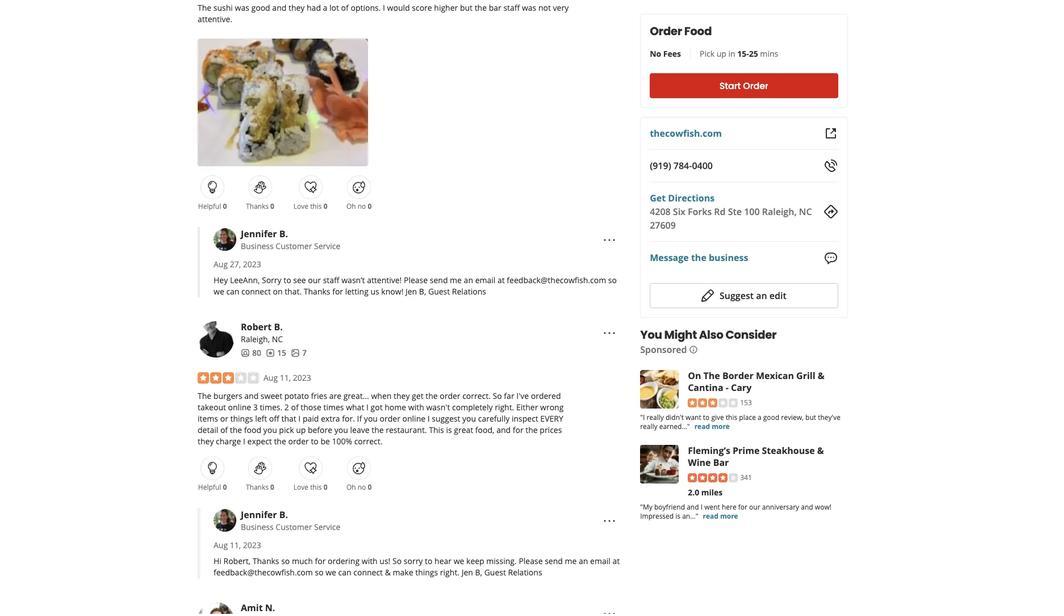 Task type: describe. For each thing, give the bounding box(es) containing it.
suggest an edit
[[720, 290, 787, 302]]

1 vertical spatial order
[[380, 414, 401, 424]]

0 vertical spatial online
[[228, 402, 251, 413]]

2
[[285, 402, 289, 413]]

relations inside aug 27, 2023 hey leeann, sorry to see our staff wasn't attentive! please send me an email at feedback@thecowfish.com so we can connect on that. thanks for letting us know! jen b, guest relations
[[452, 286, 486, 297]]

1 was from the left
[[235, 2, 249, 13]]

you might also consider
[[640, 327, 777, 343]]

an inside aug 27, 2023 hey leeann, sorry to see our staff wasn't attentive! please send me an email at feedback@thecowfish.com so we can connect on that. thanks for letting us know! jen b, guest relations
[[464, 275, 473, 286]]

inspect
[[512, 414, 539, 424]]

4208
[[650, 206, 671, 218]]

so inside the burgers and sweet potato fries are great... when they get the order correct. so far i've ordered takeout online 3 times. 2 of those times what i got home with wasn't completely right. either wrong items or things left off that i paid extra for. if you order online i suggest you carefully inspect every detail of the food you pick up before you leave the restaurant. this is great food, and for the prices they charge i expect the order to be 100% correct.
[[493, 391, 502, 402]]

up inside the burgers and sweet potato fries are great... when they get the order correct. so far i've ordered takeout online 3 times. 2 of those times what i got home with wasn't completely right. either wrong items or things left off that i paid extra for. if you order online i suggest you carefully inspect every detail of the food you pick up before you leave the restaurant. this is great food, and for the prices they charge i expect the order to be 100% correct.
[[296, 425, 306, 436]]

place
[[739, 413, 756, 423]]

the up wasn't
[[426, 391, 438, 402]]

raleigh, inside robert b. raleigh, nc
[[241, 334, 270, 345]]

photo of jennifer b. image for 11,
[[214, 510, 236, 532]]

score
[[412, 2, 432, 13]]

1 helpful from the top
[[198, 202, 221, 211]]

and up 3
[[245, 391, 259, 402]]

wasn't
[[342, 275, 365, 286]]

is inside the burgers and sweet potato fries are great... when they get the order correct. so far i've ordered takeout online 3 times. 2 of those times what i got home with wasn't completely right. either wrong items or things left off that i paid extra for. if you order online i suggest you carefully inspect every detail of the food you pick up before you leave the restaurant. this is great food, and for the prices they charge i expect the order to be 100% correct.
[[446, 425, 452, 436]]

i've
[[517, 391, 529, 402]]

2 vertical spatial they
[[198, 436, 214, 447]]

jen inside aug 11, 2023 hi robert, thanks so much for ordering with us! so sorry to hear we keep missing. please send me an email at feedback@thecowfish.com so we can connect & make things right. jen b, guest relations
[[462, 568, 473, 578]]

2 helpful 0 from the top
[[198, 483, 227, 493]]

would
[[387, 2, 410, 13]]

food,
[[476, 425, 495, 436]]

2 vertical spatial we
[[326, 568, 336, 578]]

ordered
[[531, 391, 561, 402]]

amit n.
[[241, 602, 275, 615]]

ordering
[[328, 556, 360, 567]]

nc inside robert b. raleigh, nc
[[272, 334, 283, 345]]

sponsored
[[640, 344, 687, 356]]

home
[[385, 402, 406, 413]]

very
[[553, 2, 569, 13]]

and left wow!
[[801, 503, 813, 513]]

the right the leave
[[372, 425, 384, 436]]

the sushi was good and they had a lot of options. i would score higher but the bar staff was not very attentive.
[[198, 2, 569, 24]]

this inside the "i really didn't want to give this place a good review, but they've really earned…"
[[726, 413, 738, 423]]

menu image for hey leeann, sorry to see our staff wasn't attentive! please send me an email at feedback@thecowfish.com so we can connect on that. thanks for letting us know! jen b, guest relations
[[603, 233, 616, 247]]

0 horizontal spatial order
[[650, 23, 682, 39]]

& inside "fleming's prime steakhouse & wine bar"
[[817, 445, 824, 457]]

i down food
[[243, 436, 245, 447]]

2.0 miles
[[688, 488, 723, 499]]

1 love from the top
[[294, 202, 309, 211]]

me inside aug 27, 2023 hey leeann, sorry to see our staff wasn't attentive! please send me an email at feedback@thecowfish.com so we can connect on that. thanks for letting us know! jen b, guest relations
[[450, 275, 462, 286]]

good inside the "i really didn't want to give this place a good review, but they've really earned…"
[[763, 413, 780, 423]]

2 oh from the top
[[347, 483, 356, 493]]

read more link for fleming's prime steakhouse & wine bar
[[703, 512, 738, 522]]

robert,
[[224, 556, 251, 567]]

connect inside aug 11, 2023 hi robert, thanks so much for ordering with us! so sorry to hear we keep missing. please send me an email at feedback@thecowfish.com so we can connect & make things right. jen b, guest relations
[[354, 568, 383, 578]]

i inside "my boyfriend and i went here for our anniversary and wow! impressed is an…"
[[701, 503, 703, 513]]

please inside aug 11, 2023 hi robert, thanks so much for ordering with us! so sorry to hear we keep missing. please send me an email at feedback@thecowfish.com so we can connect & make things right. jen b, guest relations
[[519, 556, 543, 567]]

24 message v2 image
[[825, 252, 838, 265]]

but inside the sushi was good and they had a lot of options. i would score higher but the bar staff was not very attentive.
[[460, 2, 473, 13]]

1 menu image from the top
[[603, 515, 616, 528]]

the up charge
[[230, 425, 242, 436]]

24 external link v2 image
[[825, 127, 838, 140]]

for inside "my boyfriend and i went here for our anniversary and wow! impressed is an…"
[[738, 503, 748, 513]]

business for aug 27, 2023
[[241, 241, 274, 252]]

1 horizontal spatial correct.
[[463, 391, 491, 402]]

extra
[[321, 414, 340, 424]]

burgers
[[214, 391, 242, 402]]

those
[[301, 402, 322, 413]]

options.
[[351, 2, 381, 13]]

the inside message the business button
[[691, 252, 707, 264]]

might
[[664, 327, 697, 343]]

attentive!
[[367, 275, 402, 286]]

you up 100%
[[335, 425, 348, 436]]

start order
[[720, 79, 769, 92]]

24 phone v2 image
[[825, 159, 838, 173]]

2023 for aug 27, 2023 hey leeann, sorry to see our staff wasn't attentive! please send me an email at feedback@thecowfish.com so we can connect on that. thanks for letting us know! jen b, guest relations
[[243, 259, 261, 270]]

steakhouse
[[762, 445, 815, 457]]

six
[[673, 206, 686, 218]]

1 love this 0 from the top
[[294, 202, 328, 211]]

16 friends v2 image
[[241, 349, 250, 358]]

fleming's prime steakhouse & wine bar link
[[688, 445, 824, 469]]

sorry
[[262, 275, 282, 286]]

are
[[329, 391, 342, 402]]

bar
[[489, 2, 502, 13]]

11, for aug 11, 2023 hi robert, thanks so much for ordering with us! so sorry to hear we keep missing. please send me an email at feedback@thecowfish.com so we can connect & make things right. jen b, guest relations
[[230, 540, 241, 551]]

pick up in 15-25 mins
[[700, 48, 778, 59]]

the down pick
[[274, 436, 286, 447]]

message the business button
[[650, 251, 748, 265]]

read more link for on the border mexican grill & cantina - cary
[[695, 422, 730, 432]]

much
[[292, 556, 313, 567]]

see
[[293, 275, 306, 286]]

items
[[198, 414, 218, 424]]

what
[[346, 402, 364, 413]]

and inside the sushi was good and they had a lot of options. i would score higher but the bar staff was not very attentive.
[[272, 2, 287, 13]]

paid
[[303, 414, 319, 424]]

restaurant.
[[386, 425, 427, 436]]

jennifer for aug 11, 2023
[[241, 509, 277, 522]]

email inside aug 11, 2023 hi robert, thanks so much for ordering with us! so sorry to hear we keep missing. please send me an email at feedback@thecowfish.com so we can connect & make things right. jen b, guest relations
[[590, 556, 611, 567]]

24 pencil v2 image
[[702, 289, 715, 303]]

read more for on the border mexican grill & cantina - cary
[[695, 422, 730, 432]]

b. inside robert b. raleigh, nc
[[274, 321, 283, 334]]

wasn't
[[426, 402, 450, 413]]

message
[[650, 252, 689, 264]]

1 vertical spatial so
[[281, 556, 290, 567]]

us
[[371, 286, 379, 297]]

connect inside aug 27, 2023 hey leeann, sorry to see our staff wasn't attentive! please send me an email at feedback@thecowfish.com so we can connect on that. thanks for letting us know! jen b, guest relations
[[242, 286, 271, 297]]

1 vertical spatial correct.
[[354, 436, 383, 447]]

carefully
[[478, 414, 510, 424]]

the inside on the border mexican grill & cantina - cary
[[704, 370, 720, 382]]

2 menu image from the top
[[603, 608, 616, 615]]

suggest
[[432, 414, 461, 424]]

directions
[[668, 192, 715, 205]]

2 love from the top
[[294, 483, 309, 493]]

i right that
[[299, 414, 301, 424]]

100
[[744, 206, 760, 218]]

11, for aug 11, 2023
[[280, 373, 291, 384]]

this
[[429, 425, 444, 436]]

so inside aug 27, 2023 hey leeann, sorry to see our staff wasn't attentive! please send me an email at feedback@thecowfish.com so we can connect on that. thanks for letting us know! jen b, guest relations
[[609, 275, 617, 286]]

no
[[650, 48, 661, 59]]

be
[[321, 436, 330, 447]]

start
[[720, 79, 741, 92]]

fleming's prime steakhouse & wine bar
[[688, 445, 824, 469]]

also
[[699, 327, 724, 343]]

for.
[[342, 414, 355, 424]]

(919)
[[650, 160, 671, 172]]

read for fleming's prime steakhouse & wine bar
[[703, 512, 719, 522]]

more for the
[[712, 422, 730, 432]]

2 horizontal spatial we
[[454, 556, 465, 567]]

read for on the border mexican grill & cantina - cary
[[695, 422, 710, 432]]

mexican
[[756, 370, 794, 382]]

good inside the sushi was good and they had a lot of options. i would score higher but the bar staff was not very attentive.
[[251, 2, 270, 13]]

leave
[[350, 425, 370, 436]]

impressed
[[640, 512, 674, 522]]

wow!
[[815, 503, 832, 513]]

lot
[[330, 2, 339, 13]]

on
[[688, 370, 701, 382]]

3
[[253, 402, 258, 413]]

2 vertical spatial this
[[310, 483, 322, 493]]

1 vertical spatial online
[[403, 414, 426, 424]]

menu image for aug 11, 2023
[[603, 327, 616, 340]]

guest inside aug 11, 2023 hi robert, thanks so much for ordering with us! so sorry to hear we keep missing. please send me an email at feedback@thecowfish.com so we can connect & make things right. jen b, guest relations
[[485, 568, 506, 578]]

edit
[[770, 290, 787, 302]]

food
[[244, 425, 261, 436]]

15
[[277, 348, 286, 359]]

amit
[[241, 602, 263, 615]]

fries
[[311, 391, 327, 402]]

2 thanks 0 from the top
[[246, 483, 274, 493]]

reviews element
[[266, 348, 286, 359]]

1 horizontal spatial of
[[291, 402, 299, 413]]

border
[[723, 370, 754, 382]]

0 vertical spatial this
[[310, 202, 322, 211]]

you right if
[[364, 414, 378, 424]]

please inside aug 27, 2023 hey leeann, sorry to see our staff wasn't attentive! please send me an email at feedback@thecowfish.com so we can connect on that. thanks for letting us know! jen b, guest relations
[[404, 275, 428, 286]]

and down carefully
[[497, 425, 511, 436]]

n.
[[265, 602, 275, 615]]

on the border mexican grill & cantina - cary
[[688, 370, 825, 394]]

1 helpful 0 from the top
[[198, 202, 227, 211]]

get
[[650, 192, 666, 205]]

784-
[[674, 160, 692, 172]]

2023 for aug 11, 2023 hi robert, thanks so much for ordering with us! so sorry to hear we keep missing. please send me an email at feedback@thecowfish.com so we can connect & make things right. jen b, guest relations
[[243, 540, 261, 551]]

when
[[371, 391, 392, 402]]

me inside aug 11, 2023 hi robert, thanks so much for ordering with us! so sorry to hear we keep missing. please send me an email at feedback@thecowfish.com so we can connect & make things right. jen b, guest relations
[[565, 556, 577, 567]]

can inside aug 27, 2023 hey leeann, sorry to see our staff wasn't attentive! please send me an email at feedback@thecowfish.com so we can connect on that. thanks for letting us know! jen b, guest relations
[[226, 286, 240, 297]]

hey
[[214, 275, 228, 286]]

hear
[[435, 556, 452, 567]]

3 star rating image for aug 11, 2023
[[198, 373, 259, 384]]

pick
[[279, 425, 294, 436]]

"i really didn't want to give this place a good review, but they've really earned…"
[[640, 413, 841, 432]]

higher
[[434, 2, 458, 13]]

the for the sushi was good and they had a lot of options. i would score higher but the bar staff was not very attentive.
[[198, 2, 212, 13]]

business
[[709, 252, 748, 264]]

at inside aug 27, 2023 hey leeann, sorry to see our staff wasn't attentive! please send me an email at feedback@thecowfish.com so we can connect on that. thanks for letting us know! jen b, guest relations
[[498, 275, 505, 286]]

wine
[[688, 457, 711, 469]]

& inside aug 11, 2023 hi robert, thanks so much for ordering with us! so sorry to hear we keep missing. please send me an email at feedback@thecowfish.com so we can connect & make things right. jen b, guest relations
[[385, 568, 391, 578]]

a inside the "i really didn't want to give this place a good review, but they've really earned…"
[[758, 413, 762, 423]]

2 helpful from the top
[[198, 483, 221, 493]]

1 horizontal spatial up
[[717, 48, 726, 59]]

0 vertical spatial order
[[440, 391, 461, 402]]

jennifer b. business customer service for aug 27, 2023
[[241, 228, 341, 252]]



Task type: locate. For each thing, give the bounding box(es) containing it.
i left the went
[[701, 503, 703, 513]]

b, inside aug 27, 2023 hey leeann, sorry to see our staff wasn't attentive! please send me an email at feedback@thecowfish.com so we can connect on that. thanks for letting us know! jen b, guest relations
[[419, 286, 426, 297]]

2 no from the top
[[358, 483, 366, 493]]

1 vertical spatial so
[[393, 556, 402, 567]]

our inside "my boyfriend and i went here for our anniversary and wow! impressed is an…"
[[749, 503, 760, 513]]

food
[[684, 23, 712, 39]]

miles
[[701, 488, 723, 499]]

forks
[[688, 206, 712, 218]]

so
[[609, 275, 617, 286], [281, 556, 290, 567], [315, 568, 324, 578]]

was left the "not"
[[522, 2, 537, 13]]

order up no fees
[[650, 23, 682, 39]]

raleigh, inside get directions 4208 six forks rd ste 100 raleigh, nc 27609
[[762, 206, 797, 218]]

1 horizontal spatial me
[[565, 556, 577, 567]]

so left the far
[[493, 391, 502, 402]]

1 oh from the top
[[347, 202, 356, 211]]

read more link down the miles on the right of the page
[[703, 512, 738, 522]]

aug for aug 11, 2023 hi robert, thanks so much for ordering with us! so sorry to hear we keep missing. please send me an email at feedback@thecowfish.com so we can connect & make things right. jen b, guest relations
[[214, 540, 228, 551]]

of right lot
[[341, 2, 349, 13]]

"i
[[640, 413, 645, 423]]

1 vertical spatial thanks 0
[[246, 483, 274, 493]]

email
[[475, 275, 496, 286], [590, 556, 611, 567]]

to left hear
[[425, 556, 433, 567]]

read more down the miles on the right of the page
[[703, 512, 738, 522]]

an inside aug 11, 2023 hi robert, thanks so much for ordering with us! so sorry to hear we keep missing. please send me an email at feedback@thecowfish.com so we can connect & make things right. jen b, guest relations
[[579, 556, 588, 567]]

2 vertical spatial of
[[220, 425, 228, 436]]

can inside aug 11, 2023 hi robert, thanks so much for ordering with us! so sorry to hear we keep missing. please send me an email at feedback@thecowfish.com so we can connect & make things right. jen b, guest relations
[[338, 568, 352, 578]]

2 vertical spatial the
[[198, 391, 212, 402]]

0 vertical spatial right.
[[495, 402, 515, 413]]

1 vertical spatial business
[[241, 522, 274, 533]]

can down leeann, at the left
[[226, 286, 240, 297]]

1 horizontal spatial relations
[[508, 568, 542, 578]]

0 vertical spatial our
[[308, 275, 321, 286]]

3 star rating image up burgers
[[198, 373, 259, 384]]

1 horizontal spatial a
[[758, 413, 762, 423]]

27609
[[650, 219, 676, 232]]

1 vertical spatial they
[[394, 391, 410, 402]]

thanks inside aug 27, 2023 hey leeann, sorry to see our staff wasn't attentive! please send me an email at feedback@thecowfish.com so we can connect on that. thanks for letting us know! jen b, guest relations
[[304, 286, 330, 297]]

aug up sweet
[[264, 373, 278, 384]]

ste
[[728, 206, 742, 218]]

customer for see
[[276, 241, 312, 252]]

1 vertical spatial feedback@thecowfish.com
[[214, 568, 313, 578]]

1 horizontal spatial is
[[676, 512, 681, 522]]

guest inside aug 27, 2023 hey leeann, sorry to see our staff wasn't attentive! please send me an email at feedback@thecowfish.com so we can connect on that. thanks for letting us know! jen b, guest relations
[[428, 286, 450, 297]]

1 vertical spatial the
[[704, 370, 720, 382]]

i left would
[[383, 2, 385, 13]]

2 vertical spatial order
[[288, 436, 309, 447]]

keep
[[467, 556, 485, 567]]

they down detail at the bottom of the page
[[198, 436, 214, 447]]

things up food
[[230, 414, 253, 424]]

1 vertical spatial with
[[362, 556, 378, 567]]

times
[[324, 402, 344, 413]]

the up attentive.
[[198, 2, 212, 13]]

of inside the sushi was good and they had a lot of options. i would score higher but the bar staff was not very attentive.
[[341, 2, 349, 13]]

2 love this 0 from the top
[[294, 483, 328, 493]]

photo of robert b. image
[[198, 322, 234, 358]]

aug 11, 2023
[[264, 373, 311, 384]]

good right sushi
[[251, 2, 270, 13]]

0 horizontal spatial an
[[464, 275, 473, 286]]

(0 reactions) element
[[223, 202, 227, 211], [271, 202, 274, 211], [324, 202, 328, 211], [368, 202, 372, 211], [223, 483, 227, 493], [271, 483, 274, 493], [324, 483, 328, 493], [368, 483, 372, 493]]

the for the burgers and sweet potato fries are great... when they get the order correct. so far i've ordered takeout online 3 times. 2 of those times what i got home with wasn't completely right. either wrong items or things left off that i paid extra for. if you order online i suggest you carefully inspect every detail of the food you pick up before you leave the restaurant. this is great food, and for the prices they charge i expect the order to be 100% correct.
[[198, 391, 212, 402]]

guest down missing.
[[485, 568, 506, 578]]

want
[[686, 413, 701, 423]]

get directions link
[[650, 192, 715, 205]]

read left give
[[695, 422, 710, 432]]

1 service from the top
[[314, 241, 341, 252]]

1 business from the top
[[241, 241, 274, 252]]

connect
[[242, 286, 271, 297], [354, 568, 383, 578]]

0 vertical spatial oh
[[347, 202, 356, 211]]

1 jennifer b. business customer service from the top
[[241, 228, 341, 252]]

right. down hear
[[440, 568, 460, 578]]

b. for aug 11, 2023
[[279, 509, 288, 522]]

order inside button
[[743, 79, 769, 92]]

correct. up completely at the bottom of the page
[[463, 391, 491, 402]]

didn't
[[666, 413, 684, 423]]

to inside the "i really didn't want to give this place a good review, but they've really earned…"
[[703, 413, 710, 423]]

jen down keep
[[462, 568, 473, 578]]

1 horizontal spatial email
[[590, 556, 611, 567]]

on the border mexican grill & cantina - cary image
[[640, 370, 679, 409]]

sushi
[[214, 2, 233, 13]]

the right message
[[691, 252, 707, 264]]

1 customer from the top
[[276, 241, 312, 252]]

0 vertical spatial send
[[430, 275, 448, 286]]

to inside aug 27, 2023 hey leeann, sorry to see our staff wasn't attentive! please send me an email at feedback@thecowfish.com so we can connect on that. thanks for letting us know! jen b, guest relations
[[284, 275, 291, 286]]

amit n. link
[[241, 602, 275, 615]]

photos element
[[291, 348, 307, 359]]

0 horizontal spatial guest
[[428, 286, 450, 297]]

staff left wasn't
[[323, 275, 340, 286]]

2023 right 27,
[[243, 259, 261, 270]]

0 horizontal spatial please
[[404, 275, 428, 286]]

1 vertical spatial customer
[[276, 522, 312, 533]]

1 horizontal spatial they
[[289, 2, 305, 13]]

rd
[[714, 206, 726, 218]]

business up robert,
[[241, 522, 274, 533]]

0 horizontal spatial raleigh,
[[241, 334, 270, 345]]

i left got
[[367, 402, 369, 413]]

0 vertical spatial jen
[[406, 286, 417, 297]]

good left review,
[[763, 413, 780, 423]]

really right "i
[[647, 413, 664, 423]]

b, down keep
[[475, 568, 482, 578]]

for left letting
[[333, 286, 343, 297]]

1 photo of jennifer b. image from the top
[[214, 228, 236, 251]]

connect down leeann, at the left
[[242, 286, 271, 297]]

love
[[294, 202, 309, 211], [294, 483, 309, 493]]

but inside the "i really didn't want to give this place a good review, but they've really earned…"
[[806, 413, 816, 423]]

feedback@thecowfish.com
[[507, 275, 606, 286], [214, 568, 313, 578]]

2023 inside aug 11, 2023 hi robert, thanks so much for ordering with us! so sorry to hear we keep missing. please send me an email at feedback@thecowfish.com so we can connect & make things right. jen b, guest relations
[[243, 540, 261, 551]]

the inside the burgers and sweet potato fries are great... when they get the order correct. so far i've ordered takeout online 3 times. 2 of those times what i got home with wasn't completely right. either wrong items or things left off that i paid extra for. if you order online i suggest you carefully inspect every detail of the food you pick up before you leave the restaurant. this is great food, and for the prices they charge i expect the order to be 100% correct.
[[198, 391, 212, 402]]

thecowfish.com
[[650, 127, 722, 140]]

read more up fleming's
[[695, 422, 730, 432]]

1 vertical spatial we
[[454, 556, 465, 567]]

1 vertical spatial jennifer
[[241, 509, 277, 522]]

right. inside the burgers and sweet potato fries are great... when they get the order correct. so far i've ordered takeout online 3 times. 2 of those times what i got home with wasn't completely right. either wrong items or things left off that i paid extra for. if you order online i suggest you carefully inspect every detail of the food you pick up before you leave the restaurant. this is great food, and for the prices they charge i expect the order to be 100% correct.
[[495, 402, 515, 413]]

i inside the sushi was good and they had a lot of options. i would score higher but the bar staff was not very attentive.
[[383, 2, 385, 13]]

review,
[[781, 413, 804, 423]]

0 horizontal spatial me
[[450, 275, 462, 286]]

16 review v2 image
[[266, 349, 275, 358]]

customer up much
[[276, 522, 312, 533]]

customer up see
[[276, 241, 312, 252]]

an…"
[[682, 512, 698, 522]]

0 horizontal spatial order
[[288, 436, 309, 447]]

business up 27,
[[241, 241, 274, 252]]

16 info v2 image
[[689, 346, 698, 355]]

jennifer b. business customer service up much
[[241, 509, 341, 533]]

1 vertical spatial 2023
[[293, 373, 311, 384]]

the right on
[[704, 370, 720, 382]]

1 horizontal spatial connect
[[354, 568, 383, 578]]

1 vertical spatial 11,
[[230, 540, 241, 551]]

2 oh no 0 from the top
[[347, 483, 372, 493]]

jen
[[406, 286, 417, 297], [462, 568, 473, 578]]

our inside aug 27, 2023 hey leeann, sorry to see our staff wasn't attentive! please send me an email at feedback@thecowfish.com so we can connect on that. thanks for letting us know! jen b, guest relations
[[308, 275, 321, 286]]

business for aug 11, 2023
[[241, 522, 274, 533]]

2 customer from the top
[[276, 522, 312, 533]]

read more for fleming's prime steakhouse & wine bar
[[703, 512, 738, 522]]

a inside the sushi was good and they had a lot of options. i would score higher but the bar staff was not very attentive.
[[323, 2, 328, 13]]

make
[[393, 568, 413, 578]]

relations
[[452, 286, 486, 297], [508, 568, 542, 578]]

grill
[[797, 370, 816, 382]]

and down '2.0'
[[687, 503, 699, 513]]

an
[[464, 275, 473, 286], [756, 290, 767, 302], [579, 556, 588, 567]]

aug inside aug 27, 2023 hey leeann, sorry to see our staff wasn't attentive! please send me an email at feedback@thecowfish.com so we can connect on that. thanks for letting us know! jen b, guest relations
[[214, 259, 228, 270]]

2 photo of jennifer b. image from the top
[[214, 510, 236, 532]]

they up home
[[394, 391, 410, 402]]

0 vertical spatial feedback@thecowfish.com
[[507, 275, 606, 286]]

0 vertical spatial guest
[[428, 286, 450, 297]]

aug inside aug 11, 2023 hi robert, thanks so much for ordering with us! so sorry to hear we keep missing. please send me an email at feedback@thecowfish.com so we can connect & make things right. jen b, guest relations
[[214, 540, 228, 551]]

b. for aug 27, 2023
[[279, 228, 288, 240]]

0 vertical spatial photo of jennifer b. image
[[214, 228, 236, 251]]

to left be
[[311, 436, 319, 447]]

0 horizontal spatial good
[[251, 2, 270, 13]]

service for ordering
[[314, 522, 341, 533]]

the down inspect
[[526, 425, 538, 436]]

nc up reviews element
[[272, 334, 283, 345]]

aug 27, 2023 hey leeann, sorry to see our staff wasn't attentive! please send me an email at feedback@thecowfish.com so we can connect on that. thanks for letting us know! jen b, guest relations
[[214, 259, 617, 297]]

we inside aug 27, 2023 hey leeann, sorry to see our staff wasn't attentive! please send me an email at feedback@thecowfish.com so we can connect on that. thanks for letting us know! jen b, guest relations
[[214, 286, 224, 297]]

they left had
[[289, 2, 305, 13]]

1 vertical spatial but
[[806, 413, 816, 423]]

2.0
[[688, 488, 699, 499]]

at inside aug 11, 2023 hi robert, thanks so much for ordering with us! so sorry to hear we keep missing. please send me an email at feedback@thecowfish.com so we can connect & make things right. jen b, guest relations
[[613, 556, 620, 567]]

1 jennifer from the top
[[241, 228, 277, 240]]

order right start
[[743, 79, 769, 92]]

1 vertical spatial oh no 0
[[347, 483, 372, 493]]

0 vertical spatial up
[[717, 48, 726, 59]]

0 vertical spatial helpful
[[198, 202, 221, 211]]

jennifer b. business customer service for aug 11, 2023
[[241, 509, 341, 533]]

great...
[[344, 391, 369, 402]]

service
[[314, 241, 341, 252], [314, 522, 341, 533]]

2023
[[243, 259, 261, 270], [293, 373, 311, 384], [243, 540, 261, 551]]

staff inside aug 27, 2023 hey leeann, sorry to see our staff wasn't attentive! please send me an email at feedback@thecowfish.com so we can connect on that. thanks for letting us know! jen b, guest relations
[[323, 275, 340, 286]]

get directions 4208 six forks rd ste 100 raleigh, nc 27609
[[650, 192, 812, 232]]

for right here
[[738, 503, 748, 513]]

fleming's
[[688, 445, 730, 457]]

0 vertical spatial love
[[294, 202, 309, 211]]

jen inside aug 27, 2023 hey leeann, sorry to see our staff wasn't attentive! please send me an email at feedback@thecowfish.com so we can connect on that. thanks for letting us know! jen b, guest relations
[[406, 286, 417, 297]]

menu image
[[603, 233, 616, 247], [603, 327, 616, 340]]

with inside the burgers and sweet potato fries are great... when they get the order correct. so far i've ordered takeout online 3 times. 2 of those times what i got home with wasn't completely right. either wrong items or things left off that i paid extra for. if you order online i suggest you carefully inspect every detail of the food you pick up before you leave the restaurant. this is great food, and for the prices they charge i expect the order to be 100% correct.
[[408, 402, 424, 413]]

1 vertical spatial guest
[[485, 568, 506, 578]]

1 vertical spatial our
[[749, 503, 760, 513]]

great
[[454, 425, 474, 436]]

1 horizontal spatial 3 star rating image
[[688, 399, 738, 408]]

11, up potato
[[280, 373, 291, 384]]

guest right know! at left
[[428, 286, 450, 297]]

0 vertical spatial good
[[251, 2, 270, 13]]

up right pick
[[296, 425, 306, 436]]

2023 inside aug 27, 2023 hey leeann, sorry to see our staff wasn't attentive! please send me an email at feedback@thecowfish.com so we can connect on that. thanks for letting us know! jen b, guest relations
[[243, 259, 261, 270]]

11, up robert,
[[230, 540, 241, 551]]

0 horizontal spatial a
[[323, 2, 328, 13]]

potato
[[285, 391, 309, 402]]

prices
[[540, 425, 562, 436]]

they've
[[818, 413, 841, 423]]

we right hear
[[454, 556, 465, 567]]

the inside the sushi was good and they had a lot of options. i would score higher but the bar staff was not very attentive.
[[475, 2, 487, 13]]

2 business from the top
[[241, 522, 274, 533]]

please right missing.
[[519, 556, 543, 567]]

3 star rating image for 153
[[688, 399, 738, 408]]

earned…"
[[659, 422, 690, 432]]

aug 11, 2023 hi robert, thanks so much for ordering with us! so sorry to hear we keep missing. please send me an email at feedback@thecowfish.com so we can connect & make things right. jen b, guest relations
[[214, 540, 620, 578]]

the inside the sushi was good and they had a lot of options. i would score higher but the bar staff was not very attentive.
[[198, 2, 212, 13]]

1 horizontal spatial raleigh,
[[762, 206, 797, 218]]

photo of jennifer b. image for 27,
[[214, 228, 236, 251]]

0 vertical spatial they
[[289, 2, 305, 13]]

1 vertical spatial no
[[358, 483, 366, 493]]

to left give
[[703, 413, 710, 423]]

is down suggest at left bottom
[[446, 425, 452, 436]]

2023 up potato
[[293, 373, 311, 384]]

1 horizontal spatial can
[[338, 568, 352, 578]]

1 vertical spatial jennifer b. business customer service
[[241, 509, 341, 533]]

0 horizontal spatial staff
[[323, 275, 340, 286]]

with left us!
[[362, 556, 378, 567]]

1 horizontal spatial staff
[[504, 2, 520, 13]]

1 vertical spatial a
[[758, 413, 762, 423]]

if
[[357, 414, 362, 424]]

order down pick
[[288, 436, 309, 447]]

1 horizontal spatial an
[[579, 556, 588, 567]]

aug left 27,
[[214, 259, 228, 270]]

1 vertical spatial love this 0
[[294, 483, 328, 493]]

right. inside aug 11, 2023 hi robert, thanks so much for ordering with us! so sorry to hear we keep missing. please send me an email at feedback@thecowfish.com so we can connect & make things right. jen b, guest relations
[[440, 568, 460, 578]]

far
[[504, 391, 515, 402]]

& inside on the border mexican grill & cantina - cary
[[818, 370, 825, 382]]

jennifer up 27,
[[241, 228, 277, 240]]

is inside "my boyfriend and i went here for our anniversary and wow! impressed is an…"
[[676, 512, 681, 522]]

1 vertical spatial send
[[545, 556, 563, 567]]

in
[[729, 48, 735, 59]]

0 vertical spatial love this 0
[[294, 202, 328, 211]]

0 vertical spatial a
[[323, 2, 328, 13]]

so inside aug 11, 2023 hi robert, thanks so much for ordering with us! so sorry to hear we keep missing. please send me an email at feedback@thecowfish.com so we can connect & make things right. jen b, guest relations
[[393, 556, 402, 567]]

1 vertical spatial staff
[[323, 275, 340, 286]]

you
[[640, 327, 662, 343]]

photo of jennifer b. image up 27,
[[214, 228, 236, 251]]

had
[[307, 2, 321, 13]]

you down completely at the bottom of the page
[[463, 414, 476, 424]]

hi
[[214, 556, 222, 567]]

thanks inside aug 11, 2023 hi robert, thanks so much for ordering with us! so sorry to hear we keep missing. please send me an email at feedback@thecowfish.com so we can connect & make things right. jen b, guest relations
[[253, 556, 279, 567]]

our right here
[[749, 503, 760, 513]]

2023 for aug 11, 2023
[[293, 373, 311, 384]]

read
[[695, 422, 710, 432], [703, 512, 719, 522]]

things inside the burgers and sweet potato fries are great... when they get the order correct. so far i've ordered takeout online 3 times. 2 of those times what i got home with wasn't completely right. either wrong items or things left off that i paid extra for. if you order online i suggest you carefully inspect every detail of the food you pick up before you leave the restaurant. this is great food, and for the prices they charge i expect the order to be 100% correct.
[[230, 414, 253, 424]]

jennifer b. business customer service up see
[[241, 228, 341, 252]]

0 vertical spatial more
[[712, 422, 730, 432]]

raleigh, right 100
[[762, 206, 797, 218]]

an inside button
[[756, 290, 767, 302]]

1 vertical spatial menu image
[[603, 327, 616, 340]]

email inside aug 27, 2023 hey leeann, sorry to see our staff wasn't attentive! please send me an email at feedback@thecowfish.com so we can connect on that. thanks for letting us know! jen b, guest relations
[[475, 275, 496, 286]]

to
[[284, 275, 291, 286], [703, 413, 710, 423], [311, 436, 319, 447], [425, 556, 433, 567]]

jennifer for aug 27, 2023
[[241, 228, 277, 240]]

they inside the sushi was good and they had a lot of options. i would score higher but the bar staff was not very attentive.
[[289, 2, 305, 13]]

aug up "hi"
[[214, 540, 228, 551]]

24 directions v2 image
[[825, 205, 838, 219]]

things
[[230, 414, 253, 424], [416, 568, 438, 578]]

missing.
[[487, 556, 517, 567]]

0 vertical spatial order
[[650, 23, 682, 39]]

you down off
[[263, 425, 277, 436]]

relations inside aug 11, 2023 hi robert, thanks so much for ordering with us! so sorry to hear we keep missing. please send me an email at feedback@thecowfish.com so we can connect & make things right. jen b, guest relations
[[508, 568, 542, 578]]

right. down the far
[[495, 402, 515, 413]]

2 horizontal spatial so
[[609, 275, 617, 286]]

aug for aug 11, 2023
[[264, 373, 278, 384]]

2 menu image from the top
[[603, 327, 616, 340]]

& down us!
[[385, 568, 391, 578]]

up left in
[[717, 48, 726, 59]]

0 vertical spatial staff
[[504, 2, 520, 13]]

to inside aug 11, 2023 hi robert, thanks so much for ordering with us! so sorry to hear we keep missing. please send me an email at feedback@thecowfish.com so we can connect & make things right. jen b, guest relations
[[425, 556, 433, 567]]

2 jennifer b. business customer service from the top
[[241, 509, 341, 533]]

1 vertical spatial helpful 0
[[198, 483, 227, 493]]

0 vertical spatial jennifer
[[241, 228, 277, 240]]

leeann,
[[230, 275, 260, 286]]

for inside the burgers and sweet potato fries are great... when they get the order correct. so far i've ordered takeout online 3 times. 2 of those times what i got home with wasn't completely right. either wrong items or things left off that i paid extra for. if you order online i suggest you carefully inspect every detail of the food you pick up before you leave the restaurant. this is great food, and for the prices they charge i expect the order to be 100% correct.
[[513, 425, 524, 436]]

0 vertical spatial with
[[408, 402, 424, 413]]

to inside the burgers and sweet potato fries are great... when they get the order correct. so far i've ordered takeout online 3 times. 2 of those times what i got home with wasn't completely right. either wrong items or things left off that i paid extra for. if you order online i suggest you carefully inspect every detail of the food you pick up before you leave the restaurant. this is great food, and for the prices they charge i expect the order to be 100% correct.
[[311, 436, 319, 447]]

anniversary
[[762, 503, 799, 513]]

helpful
[[198, 202, 221, 211], [198, 483, 221, 493]]

4 star rating image
[[688, 474, 738, 483]]

1 horizontal spatial nc
[[799, 206, 812, 218]]

order up wasn't
[[440, 391, 461, 402]]

& right grill
[[818, 370, 825, 382]]

please right attentive!
[[404, 275, 428, 286]]

for inside aug 27, 2023 hey leeann, sorry to see our staff wasn't attentive! please send me an email at feedback@thecowfish.com so we can connect on that. thanks for letting us know! jen b, guest relations
[[333, 286, 343, 297]]

2 service from the top
[[314, 522, 341, 533]]

of right '2'
[[291, 402, 299, 413]]

no
[[358, 202, 366, 211], [358, 483, 366, 493]]

really left earned…"
[[640, 422, 658, 432]]

but
[[460, 2, 473, 13], [806, 413, 816, 423]]

prime
[[733, 445, 760, 457]]

1 vertical spatial read more link
[[703, 512, 738, 522]]

send inside aug 11, 2023 hi robert, thanks so much for ordering with us! so sorry to hear we keep missing. please send me an email at feedback@thecowfish.com so we can connect & make things right. jen b, guest relations
[[545, 556, 563, 567]]

here
[[722, 503, 737, 513]]

staff inside the sushi was good and they had a lot of options. i would score higher but the bar staff was not very attentive.
[[504, 2, 520, 13]]

to left see
[[284, 275, 291, 286]]

connect down us!
[[354, 568, 383, 578]]

our
[[308, 275, 321, 286], [749, 503, 760, 513]]

0 vertical spatial 2023
[[243, 259, 261, 270]]

2 vertical spatial so
[[315, 568, 324, 578]]

read right an…"
[[703, 512, 719, 522]]

can
[[226, 286, 240, 297], [338, 568, 352, 578]]

11, inside aug 11, 2023 hi robert, thanks so much for ordering with us! so sorry to hear we keep missing. please send me an email at feedback@thecowfish.com so we can connect & make things right. jen b, guest relations
[[230, 540, 241, 551]]

0 horizontal spatial b,
[[419, 286, 426, 297]]

nc left 24 directions v2 image
[[799, 206, 812, 218]]

send right attentive!
[[430, 275, 448, 286]]

you
[[364, 414, 378, 424], [463, 414, 476, 424], [263, 425, 277, 436], [335, 425, 348, 436]]

2 was from the left
[[522, 2, 537, 13]]

charge
[[216, 436, 241, 447]]

with
[[408, 402, 424, 413], [362, 556, 378, 567]]

1 vertical spatial oh
[[347, 483, 356, 493]]

341
[[740, 473, 752, 483]]

either
[[517, 402, 538, 413]]

the up takeout at the bottom left
[[198, 391, 212, 402]]

service for staff
[[314, 241, 341, 252]]

1 horizontal spatial order
[[380, 414, 401, 424]]

our right see
[[308, 275, 321, 286]]

1 thanks 0 from the top
[[246, 202, 274, 211]]

suggest an edit button
[[650, 283, 838, 308]]

b,
[[419, 286, 426, 297], [475, 568, 482, 578]]

0 horizontal spatial but
[[460, 2, 473, 13]]

for inside aug 11, 2023 hi robert, thanks so much for ordering with us! so sorry to hear we keep missing. please send me an email at feedback@thecowfish.com so we can connect & make things right. jen b, guest relations
[[315, 556, 326, 567]]

1 no from the top
[[358, 202, 366, 211]]

we down hey
[[214, 286, 224, 297]]

3 star rating image
[[198, 373, 259, 384], [688, 399, 738, 408]]

1 vertical spatial connect
[[354, 568, 383, 578]]

1 horizontal spatial so
[[315, 568, 324, 578]]

2 horizontal spatial an
[[756, 290, 767, 302]]

11,
[[280, 373, 291, 384], [230, 540, 241, 551]]

0 horizontal spatial of
[[220, 425, 228, 436]]

1 vertical spatial read more
[[703, 512, 738, 522]]

friends element
[[241, 348, 261, 359]]

and left had
[[272, 2, 287, 13]]

the
[[198, 2, 212, 13], [704, 370, 720, 382], [198, 391, 212, 402]]

b, inside aug 11, 2023 hi robert, thanks so much for ordering with us! so sorry to hear we keep missing. please send me an email at feedback@thecowfish.com so we can connect & make things right. jen b, guest relations
[[475, 568, 482, 578]]

0 vertical spatial but
[[460, 2, 473, 13]]

correct. down the leave
[[354, 436, 383, 447]]

at
[[498, 275, 505, 286], [613, 556, 620, 567]]

0 horizontal spatial they
[[198, 436, 214, 447]]

feedback@thecowfish.com inside aug 11, 2023 hi robert, thanks so much for ordering with us! so sorry to hear we keep missing. please send me an email at feedback@thecowfish.com so we can connect & make things right. jen b, guest relations
[[214, 568, 313, 578]]

right.
[[495, 402, 515, 413], [440, 568, 460, 578]]

photo of jennifer b. image
[[214, 228, 236, 251], [214, 510, 236, 532]]

0 vertical spatial me
[[450, 275, 462, 286]]

more for prime
[[720, 512, 738, 522]]

16 photos v2 image
[[291, 349, 300, 358]]

was right sushi
[[235, 2, 249, 13]]

but right review,
[[806, 413, 816, 423]]

1 vertical spatial is
[[676, 512, 681, 522]]

1 horizontal spatial we
[[326, 568, 336, 578]]

aug for aug 27, 2023 hey leeann, sorry to see our staff wasn't attentive! please send me an email at feedback@thecowfish.com so we can connect on that. thanks for letting us know! jen b, guest relations
[[214, 259, 228, 270]]

more
[[712, 422, 730, 432], [720, 512, 738, 522]]

customer for much
[[276, 522, 312, 533]]

0 vertical spatial read more
[[695, 422, 730, 432]]

jen right know! at left
[[406, 286, 417, 297]]

things down sorry
[[416, 568, 438, 578]]

right. for hear
[[440, 568, 460, 578]]

0 vertical spatial read
[[695, 422, 710, 432]]

1 menu image from the top
[[603, 233, 616, 247]]

& right steakhouse
[[817, 445, 824, 457]]

thecowfish.com link
[[650, 127, 722, 140]]

for down inspect
[[513, 425, 524, 436]]

1 oh no 0 from the top
[[347, 202, 372, 211]]

they
[[289, 2, 305, 13], [394, 391, 410, 402], [198, 436, 214, 447]]

things inside aug 11, 2023 hi robert, thanks so much for ordering with us! so sorry to hear we keep missing. please send me an email at feedback@thecowfish.com so we can connect & make things right. jen b, guest relations
[[416, 568, 438, 578]]

give
[[711, 413, 724, 423]]

right. for far
[[495, 402, 515, 413]]

send inside aug 27, 2023 hey leeann, sorry to see our staff wasn't attentive! please send me an email at feedback@thecowfish.com so we can connect on that. thanks for letting us know! jen b, guest relations
[[430, 275, 448, 286]]

0 vertical spatial relations
[[452, 286, 486, 297]]

order down home
[[380, 414, 401, 424]]

nc inside get directions 4208 six forks rd ste 100 raleigh, nc 27609
[[799, 206, 812, 218]]

fleming's prime steakhouse & wine bar image
[[640, 445, 679, 484]]

menu image
[[603, 515, 616, 528], [603, 608, 616, 615]]

0 vertical spatial raleigh,
[[762, 206, 797, 218]]

0 vertical spatial &
[[818, 370, 825, 382]]

2 jennifer from the top
[[241, 509, 277, 522]]

0 vertical spatial helpful 0
[[198, 202, 227, 211]]

feedback@thecowfish.com inside aug 27, 2023 hey leeann, sorry to see our staff wasn't attentive! please send me an email at feedback@thecowfish.com so we can connect on that. thanks for letting us know! jen b, guest relations
[[507, 275, 606, 286]]

takeout
[[198, 402, 226, 413]]

with down get
[[408, 402, 424, 413]]

with inside aug 11, 2023 hi robert, thanks so much for ordering with us! so sorry to hear we keep missing. please send me an email at feedback@thecowfish.com so we can connect & make things right. jen b, guest relations
[[362, 556, 378, 567]]

get
[[412, 391, 424, 402]]

i up this
[[428, 414, 430, 424]]

staff
[[504, 2, 520, 13], [323, 275, 340, 286]]

a right place
[[758, 413, 762, 423]]

0 vertical spatial so
[[493, 391, 502, 402]]

27,
[[230, 259, 241, 270]]

&
[[818, 370, 825, 382], [817, 445, 824, 457], [385, 568, 391, 578]]

1 vertical spatial things
[[416, 568, 438, 578]]

0 horizontal spatial connect
[[242, 286, 271, 297]]

0 vertical spatial 11,
[[280, 373, 291, 384]]

but right higher
[[460, 2, 473, 13]]

3 star rating image up give
[[688, 399, 738, 408]]



Task type: vqa. For each thing, say whether or not it's contained in the screenshot.
Email Email Field
no



